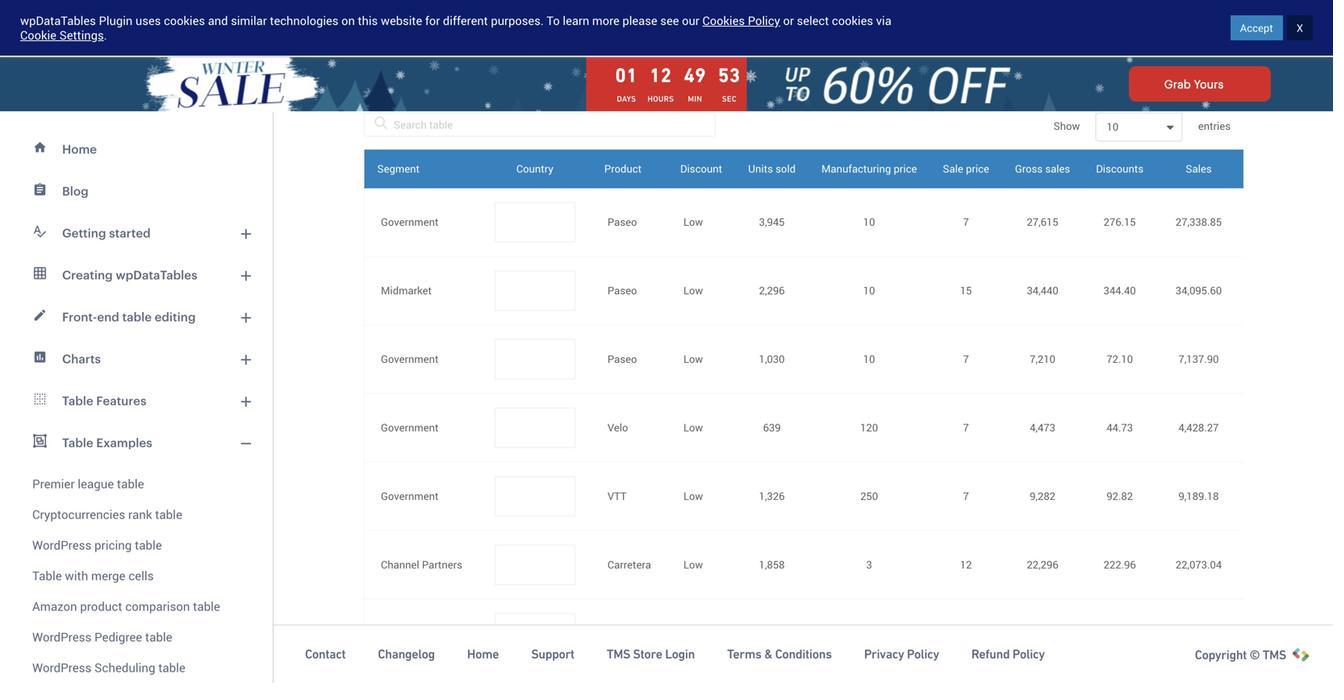Task type: vqa. For each thing, say whether or not it's contained in the screenshot.


Task type: locate. For each thing, give the bounding box(es) containing it.
2 vertical spatial table
[[32, 568, 62, 584]]

premier
[[32, 476, 75, 492]]

home left support link
[[467, 648, 499, 662]]

1 vertical spatial table
[[62, 436, 93, 450]]

7 down '15' on the right of the page
[[964, 352, 969, 367]]

4,473
[[1030, 421, 1056, 435]]

tms store login
[[607, 648, 695, 662]]

contact link
[[305, 647, 346, 663]]

table for pedigree
[[145, 629, 172, 646]]

policy right privacy
[[907, 648, 940, 662]]

12 up the hours
[[650, 64, 672, 86]]

44.73
[[1107, 421, 1134, 435]]

on
[[342, 13, 355, 29]]

table down charts
[[62, 394, 93, 408]]

2 wordpress from the top
[[32, 629, 91, 646]]

table left with
[[32, 568, 62, 584]]

4,428.27
[[1179, 421, 1219, 435]]

table right end
[[122, 310, 152, 324]]

1 horizontal spatial home link
[[467, 647, 499, 663]]

1 vertical spatial wpdatatables
[[116, 268, 197, 282]]

store
[[633, 648, 663, 662]]

0 vertical spatial home link
[[10, 128, 263, 170]]

copyright © tms
[[1195, 648, 1287, 663]]

1 horizontal spatial home
[[467, 648, 499, 662]]

table up premier league table
[[62, 436, 93, 450]]

table
[[122, 310, 152, 324], [117, 476, 144, 492], [155, 507, 182, 523], [135, 537, 162, 554], [193, 599, 220, 615], [145, 629, 172, 646], [158, 660, 186, 677]]

yours
[[1194, 78, 1224, 90]]

price right sale
[[966, 161, 990, 176]]

select
[[797, 13, 829, 29]]

4 low from the top
[[684, 421, 703, 435]]

low left 2,296
[[684, 284, 703, 298]]

low for 2,296
[[684, 284, 703, 298]]

cookies left via
[[832, 13, 874, 29]]

login
[[665, 648, 695, 662]]

home up blog
[[62, 142, 97, 156]]

table examples
[[62, 436, 152, 450]]

wordpress up with
[[32, 537, 91, 554]]

get started link
[[1168, 9, 1318, 48]]

privacy
[[864, 648, 905, 662]]

x button
[[1287, 15, 1314, 40]]

similar
[[231, 13, 267, 29]]

settings
[[59, 27, 104, 43]]

price inside 'element'
[[966, 161, 990, 176]]

table for scheduling
[[158, 660, 186, 677]]

velo
[[608, 421, 628, 435]]

1 wordpress from the top
[[32, 537, 91, 554]]

policy inside privacy policy "link"
[[907, 648, 940, 662]]

country: activate to sort column ascending element
[[479, 150, 592, 188]]

home
[[62, 142, 97, 156], [467, 648, 499, 662]]

days
[[617, 94, 636, 104]]

amazon product comparison table link
[[10, 592, 263, 622]]

1 paseo from the top
[[608, 215, 637, 229]]

low for 639
[[684, 421, 703, 435]]

table up cells
[[135, 537, 162, 554]]

price
[[894, 161, 917, 176], [966, 161, 990, 176]]

getting started
[[62, 226, 151, 240]]

cookies left and
[[164, 13, 205, 29]]

0 vertical spatial table
[[62, 394, 93, 408]]

1 government from the top
[[381, 215, 439, 229]]

amazon product comparison table
[[32, 599, 220, 615]]

blog link
[[10, 170, 263, 212]]

grab yours link
[[1129, 66, 1271, 102]]

10
[[1107, 120, 1119, 134], [864, 215, 876, 229], [864, 284, 876, 298], [864, 352, 876, 367]]

and
[[208, 13, 228, 29]]

©
[[1250, 648, 1261, 663]]

tms left 'store'
[[607, 648, 631, 662]]

sale price: activate to sort column ascending element
[[930, 150, 1003, 188]]

segment
[[377, 161, 420, 176]]

0 horizontal spatial policy
[[748, 13, 781, 29]]

table for table features
[[62, 394, 93, 408]]

cookies
[[164, 13, 205, 29], [832, 13, 874, 29]]

table down wordpress pedigree table link
[[158, 660, 186, 677]]

manufacturing
[[822, 161, 891, 176]]

low for 1,858
[[684, 558, 703, 573]]

cookies
[[703, 13, 745, 29]]

low right vtt at the bottom
[[684, 489, 703, 504]]

2 vertical spatial paseo
[[608, 352, 637, 367]]

sec
[[722, 94, 737, 104]]

purposes.
[[491, 13, 544, 29]]

0 vertical spatial home
[[62, 142, 97, 156]]

7 left '4,473'
[[964, 421, 969, 435]]

2 cookies from the left
[[832, 13, 874, 29]]

7 down sale price: activate to sort column ascending 'element'
[[964, 215, 969, 229]]

government
[[381, 215, 439, 229], [381, 352, 439, 367], [381, 421, 439, 435], [381, 489, 439, 504]]

1 horizontal spatial policy
[[907, 648, 940, 662]]

2 paseo from the top
[[608, 284, 637, 298]]

01
[[616, 64, 638, 86]]

2 government from the top
[[381, 352, 439, 367]]

accept
[[1241, 21, 1274, 35]]

0 vertical spatial wpdatatables
[[20, 13, 96, 29]]

privacy policy
[[864, 648, 940, 662]]

wordpress for wordpress pricing table
[[32, 537, 91, 554]]

0 horizontal spatial wpdatatables
[[20, 13, 96, 29]]

4 7 from the top
[[964, 489, 969, 504]]

1 low from the top
[[684, 215, 703, 229]]

3 7 from the top
[[964, 421, 969, 435]]

3 wordpress from the top
[[32, 660, 91, 677]]

policy inside refund policy link
[[1013, 648, 1045, 662]]

0 vertical spatial paseo
[[608, 215, 637, 229]]

tms right © at right
[[1263, 648, 1287, 663]]

0 vertical spatial wordpress
[[32, 537, 91, 554]]

1 horizontal spatial price
[[966, 161, 990, 176]]

7 left 9,282
[[964, 489, 969, 504]]

10 for 34,440
[[864, 284, 876, 298]]

started
[[109, 226, 151, 240]]

table for table examples
[[62, 436, 93, 450]]

2 7 from the top
[[964, 352, 969, 367]]

5 low from the top
[[684, 489, 703, 504]]

27,615
[[1027, 215, 1059, 229]]

276.15
[[1104, 215, 1137, 229]]

wpdatatables inside wpdatatables plugin uses cookies and similar technologies on this website for different purposes. to learn more please see our cookies policy or select cookies via cookie settings .
[[20, 13, 96, 29]]

1 price from the left
[[894, 161, 917, 176]]

4 government from the top
[[381, 489, 439, 504]]

92.82
[[1107, 489, 1134, 504]]

sales: activate to sort column ascending element
[[1157, 150, 1242, 188]]

Search form search field
[[339, 17, 881, 39]]

7 for 9,282
[[964, 489, 969, 504]]

2 low from the top
[[684, 284, 703, 298]]

34,440
[[1027, 284, 1059, 298]]

wordpress pedigree table link
[[10, 622, 263, 653]]

2 horizontal spatial policy
[[1013, 648, 1045, 662]]

price for manufacturing price
[[894, 161, 917, 176]]

3 paseo from the top
[[608, 352, 637, 367]]

accept button
[[1231, 15, 1283, 40]]

1 horizontal spatial 12
[[961, 558, 972, 573]]

0 horizontal spatial home
[[62, 142, 97, 156]]

technologies
[[270, 13, 339, 29]]

policy inside wpdatatables plugin uses cookies and similar technologies on this website for different purposes. to learn more please see our cookies policy or select cookies via cookie settings .
[[748, 13, 781, 29]]

9,282
[[1030, 489, 1056, 504]]

front-end table editing link
[[10, 296, 263, 338]]

7,137.90
[[1179, 352, 1219, 367]]

premier league table link
[[10, 464, 263, 500]]

1 7 from the top
[[964, 215, 969, 229]]

product
[[80, 599, 122, 615]]

front-end table editing
[[62, 310, 196, 324]]

1 horizontal spatial cookies
[[832, 13, 874, 29]]

privacy policy link
[[864, 647, 940, 663]]

table up 'cryptocurrencies rank table' "link"
[[117, 476, 144, 492]]

22,073.04
[[1176, 558, 1222, 573]]

0 horizontal spatial price
[[894, 161, 917, 176]]

table inside "link"
[[155, 507, 182, 523]]

0 horizontal spatial cookies
[[164, 13, 205, 29]]

6 low from the top
[[684, 558, 703, 573]]

discount: activate to sort column ascending element
[[668, 150, 736, 188]]

changelog link
[[378, 647, 435, 663]]

wordpress
[[32, 537, 91, 554], [32, 629, 91, 646], [32, 660, 91, 677]]

home link up blog
[[10, 128, 263, 170]]

country
[[517, 161, 554, 176]]

low right "carretera"
[[684, 558, 703, 573]]

12 left 22,296
[[961, 558, 972, 573]]

paseo for 2,296
[[608, 284, 637, 298]]

2 price from the left
[[966, 161, 990, 176]]

gross
[[1016, 161, 1043, 176]]

0 horizontal spatial tms
[[607, 648, 631, 662]]

3 government from the top
[[381, 421, 439, 435]]

Sales number field
[[364, 0, 543, 4]]

contact
[[305, 648, 346, 662]]

0 horizontal spatial 12
[[650, 64, 672, 86]]

paseo
[[608, 215, 637, 229], [608, 284, 637, 298], [608, 352, 637, 367]]

policy left or
[[748, 13, 781, 29]]

table for league
[[117, 476, 144, 492]]

wpdatatables left .
[[20, 13, 96, 29]]

end
[[97, 310, 119, 324]]

low for 3,945
[[684, 215, 703, 229]]

learn
[[563, 13, 590, 29]]

2 vertical spatial wordpress
[[32, 660, 91, 677]]

low for 1,030
[[684, 352, 703, 367]]

1,030
[[759, 352, 785, 367]]

refund policy link
[[972, 647, 1045, 663]]

plugin
[[99, 13, 133, 29]]

wordpress down wordpress pedigree table
[[32, 660, 91, 677]]

product
[[605, 161, 642, 176]]

1 vertical spatial paseo
[[608, 284, 637, 298]]

low left 1,030 at the bottom of page
[[684, 352, 703, 367]]

paseo for 3,945
[[608, 215, 637, 229]]

government for 1,326
[[381, 489, 439, 504]]

low right velo
[[684, 421, 703, 435]]

low down discount: activate to sort column ascending element
[[684, 215, 703, 229]]

with
[[65, 568, 88, 584]]

price left sale
[[894, 161, 917, 176]]

table down comparison at bottom left
[[145, 629, 172, 646]]

grab yours
[[1165, 78, 1224, 90]]

cogs: activate to sort column ascending element
[[1242, 150, 1311, 188]]

wordpress down "amazon"
[[32, 629, 91, 646]]

0 horizontal spatial home link
[[10, 128, 263, 170]]

different
[[443, 13, 488, 29]]

wpdatatables up editing
[[116, 268, 197, 282]]

3 low from the top
[[684, 352, 703, 367]]

policy right refund
[[1013, 648, 1045, 662]]

2,296
[[759, 284, 785, 298]]

1 vertical spatial wordpress
[[32, 629, 91, 646]]

1 vertical spatial home
[[467, 648, 499, 662]]

uses
[[136, 13, 161, 29]]

home link left support link
[[467, 647, 499, 663]]

table right 'rank'
[[155, 507, 182, 523]]



Task type: describe. For each thing, give the bounding box(es) containing it.
sale price
[[943, 161, 990, 176]]

product: activate to sort column ascending element
[[592, 150, 668, 188]]

government for 639
[[381, 421, 439, 435]]

49
[[684, 64, 707, 86]]

cookie settings button
[[20, 27, 104, 43]]

wordpress for wordpress scheduling table
[[32, 660, 91, 677]]

our
[[682, 13, 700, 29]]

cryptocurrencies rank table link
[[10, 500, 263, 530]]

9,189.18
[[1179, 489, 1219, 504]]

creating wpdatatables link
[[10, 254, 263, 296]]

3
[[867, 558, 873, 573]]

table features
[[62, 394, 147, 408]]

channel
[[381, 558, 420, 573]]

manufacturing price
[[822, 161, 917, 176]]

government for 1,030
[[381, 352, 439, 367]]

premier league table
[[32, 476, 144, 492]]

pedigree
[[94, 629, 142, 646]]

7,210
[[1030, 352, 1056, 367]]

conditions
[[775, 648, 832, 662]]

government for 3,945
[[381, 215, 439, 229]]

tms store login link
[[607, 647, 695, 663]]

get
[[1214, 20, 1231, 36]]

table for table with merge cells
[[32, 568, 62, 584]]

cryptocurrencies rank table
[[32, 507, 182, 523]]

7 for 27,615
[[964, 215, 969, 229]]

started
[[1234, 20, 1272, 36]]

7 for 4,473
[[964, 421, 969, 435]]

&
[[765, 648, 773, 662]]

10 for 27,615
[[864, 215, 876, 229]]

10 for 7,210
[[864, 352, 876, 367]]

support link
[[531, 647, 575, 663]]

wordpress pricing table
[[32, 537, 162, 554]]

72.10
[[1107, 352, 1134, 367]]

charts link
[[10, 338, 263, 380]]

1,858
[[759, 558, 785, 573]]

terms & conditions
[[727, 648, 832, 662]]

see
[[661, 13, 679, 29]]

carretera
[[608, 558, 651, 573]]

paseo for 1,030
[[608, 352, 637, 367]]

price for sale price
[[966, 161, 990, 176]]

344.40
[[1104, 284, 1137, 298]]

27,338.85
[[1176, 215, 1222, 229]]

units sold
[[748, 161, 796, 176]]

table with merge cells
[[32, 568, 154, 584]]

To text field
[[570, 7, 748, 36]]

1 horizontal spatial wpdatatables
[[116, 268, 197, 282]]

250
[[861, 489, 878, 504]]

wpdatatables plugin uses cookies and similar technologies on this website for different purposes. to learn more please see our cookies policy or select cookies via cookie settings .
[[20, 13, 892, 43]]

blog
[[62, 184, 89, 198]]

policy for privacy policy
[[907, 648, 940, 662]]

hours
[[648, 94, 674, 104]]

0 vertical spatial 12
[[650, 64, 672, 86]]

.
[[104, 27, 107, 43]]

1 horizontal spatial tms
[[1263, 648, 1287, 663]]

segment: activate to sort column ascending element
[[365, 150, 479, 188]]

1 vertical spatial 12
[[961, 558, 972, 573]]

cookies policy link
[[703, 13, 781, 29]]

low for 1,326
[[684, 489, 703, 504]]

vtt
[[608, 489, 627, 504]]

sold
[[776, 161, 796, 176]]

gross sales: activate to sort column ascending element
[[1003, 150, 1084, 188]]

via
[[876, 13, 892, 29]]

22,296
[[1027, 558, 1059, 573]]

10 inside button
[[1107, 120, 1119, 134]]

terms & conditions link
[[727, 647, 832, 663]]

table for end
[[122, 310, 152, 324]]

or
[[784, 13, 794, 29]]

get started
[[1214, 20, 1272, 36]]

table with merge cells link
[[10, 561, 263, 592]]

3,945
[[759, 215, 785, 229]]

creating
[[62, 268, 113, 282]]

table examples link
[[10, 422, 263, 464]]

comparison
[[125, 599, 190, 615]]

copyright
[[1195, 648, 1247, 663]]

7 for 7,210
[[964, 352, 969, 367]]

1 cookies from the left
[[164, 13, 205, 29]]

wordpress scheduling table
[[32, 660, 186, 677]]

midmarket
[[381, 284, 432, 298]]

From text field
[[570, 0, 748, 4]]

10 button
[[1107, 113, 1172, 141]]

639
[[763, 421, 781, 435]]

show
[[1054, 119, 1083, 133]]

grab
[[1165, 78, 1191, 90]]

units
[[748, 161, 773, 176]]

x
[[1297, 21, 1304, 35]]

for
[[425, 13, 440, 29]]

units sold: activate to sort column ascending element
[[736, 150, 809, 188]]

1,326
[[759, 489, 785, 504]]

15
[[961, 284, 972, 298]]

manufacturing price: activate to sort column ascending element
[[809, 150, 930, 188]]

print
[[513, 81, 537, 96]]

discount
[[681, 161, 723, 176]]

this
[[358, 13, 378, 29]]

222.96
[[1104, 558, 1137, 573]]

1 vertical spatial home link
[[467, 647, 499, 663]]

table right comparison at bottom left
[[193, 599, 220, 615]]

wpdatatables - tables and charts manager wordpress plugin image
[[16, 14, 170, 43]]

policy for refund policy
[[1013, 648, 1045, 662]]

table for pricing
[[135, 537, 162, 554]]

Search table search field
[[364, 113, 716, 137]]

league
[[78, 476, 114, 492]]

wordpress for wordpress pedigree table
[[32, 629, 91, 646]]

table for rank
[[155, 507, 182, 523]]

examples
[[96, 436, 152, 450]]

discounts: activate to sort column ascending element
[[1084, 150, 1157, 188]]

columns button
[[364, 72, 470, 105]]

more
[[593, 13, 620, 29]]

table features link
[[10, 380, 263, 422]]



